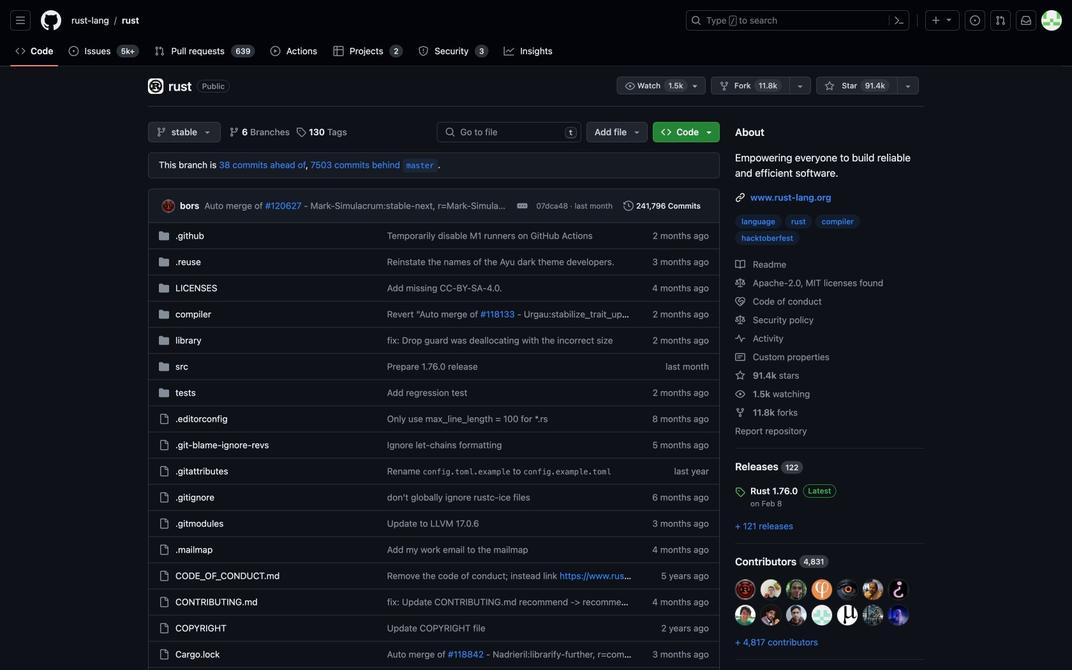 Task type: vqa. For each thing, say whether or not it's contained in the screenshot.
search icon
yes



Task type: describe. For each thing, give the bounding box(es) containing it.
add this repository to a list image
[[903, 81, 914, 91]]

@brson image
[[863, 580, 884, 600]]

4 directory image from the top
[[159, 388, 169, 398]]

git branch image
[[229, 127, 239, 137]]

law image
[[735, 278, 746, 288]]

@matklad image
[[761, 580, 781, 600]]

@bjorn3 image
[[812, 605, 832, 626]]

1 directory image from the top
[[159, 257, 169, 267]]

3 directory image from the top
[[159, 362, 169, 372]]

@guillaumegomez image
[[838, 580, 858, 600]]

star image
[[735, 371, 746, 381]]

pulse image
[[735, 334, 746, 344]]

code image
[[15, 46, 26, 56]]

issue opened image
[[970, 15, 981, 26]]

@veykril image
[[889, 605, 909, 626]]

open commit details image
[[517, 201, 528, 211]]

tag image
[[735, 487, 746, 497]]

91393 users starred this repository element
[[861, 79, 890, 92]]

@centril image
[[761, 605, 781, 626]]

command palette image
[[894, 15, 905, 26]]

book image
[[735, 259, 746, 270]]

code of conduct image
[[735, 297, 746, 307]]

tag image
[[296, 127, 306, 137]]

play image
[[270, 46, 281, 56]]

git pull request image
[[155, 46, 165, 56]]

0 horizontal spatial triangle down image
[[632, 127, 642, 137]]

@bors image
[[735, 580, 756, 600]]

@matthiaskrgr image
[[786, 580, 807, 600]]

shield image
[[419, 46, 429, 56]]

@manishearth image
[[838, 605, 858, 626]]

table image
[[334, 46, 344, 56]]

owner avatar image
[[148, 79, 163, 94]]

plus image
[[931, 15, 942, 26]]



Task type: locate. For each thing, give the bounding box(es) containing it.
graph image
[[504, 46, 514, 56]]

star image
[[825, 81, 835, 91]]

1 vertical spatial directory image
[[159, 283, 169, 293]]

3 directory image from the top
[[159, 309, 169, 320]]

2 vertical spatial directory image
[[159, 309, 169, 320]]

@dylan dpc image
[[863, 605, 884, 626]]

directory image
[[159, 231, 169, 241], [159, 283, 169, 293], [159, 309, 169, 320]]

1 directory image from the top
[[159, 231, 169, 241]]

bors image
[[162, 200, 175, 213]]

triangle down image
[[202, 127, 213, 137]]

see your forks of this repository image
[[795, 81, 806, 91]]

history image
[[624, 201, 634, 211]]

issue opened image
[[69, 46, 79, 56]]

0 vertical spatial directory image
[[159, 231, 169, 241]]

1 vertical spatial repo forked image
[[735, 408, 746, 418]]

code image
[[661, 127, 672, 137]]

triangle down image right code icon
[[704, 127, 714, 137]]

2 horizontal spatial triangle down image
[[944, 14, 954, 25]]

eye image
[[625, 81, 635, 91]]

0 vertical spatial repo forked image
[[719, 81, 730, 91]]

repo forked image
[[719, 81, 730, 91], [735, 408, 746, 418]]

git branch image
[[156, 127, 167, 137]]

triangle down image
[[944, 14, 954, 25], [632, 127, 642, 137], [704, 127, 714, 137]]

triangle down image right plus icon
[[944, 14, 954, 25]]

1 horizontal spatial repo forked image
[[735, 408, 746, 418]]

git pull request image
[[996, 15, 1006, 26]]

search image
[[445, 127, 455, 137]]

@ralfjung image
[[812, 580, 832, 600]]

directory image
[[159, 257, 169, 267], [159, 335, 169, 346], [159, 362, 169, 372], [159, 388, 169, 398]]

notifications image
[[1021, 15, 1032, 26]]

@oli obk image
[[889, 580, 909, 600]]

law image
[[735, 315, 746, 325]]

2 directory image from the top
[[159, 283, 169, 293]]

0 horizontal spatial repo forked image
[[719, 81, 730, 91]]

commits by bors tooltip
[[180, 199, 199, 213]]

eye image
[[735, 389, 746, 399]]

list
[[66, 10, 679, 31]]

link image
[[735, 192, 746, 203]]

homepage image
[[41, 10, 61, 31]]

@nikomatsakis image
[[786, 605, 807, 626]]

@alexcrichton image
[[735, 605, 756, 626]]

2 directory image from the top
[[159, 335, 169, 346]]

triangle down image left code icon
[[632, 127, 642, 137]]

Go to file text field
[[460, 123, 560, 142]]

1 horizontal spatial triangle down image
[[704, 127, 714, 137]]

note image
[[735, 352, 746, 362]]



